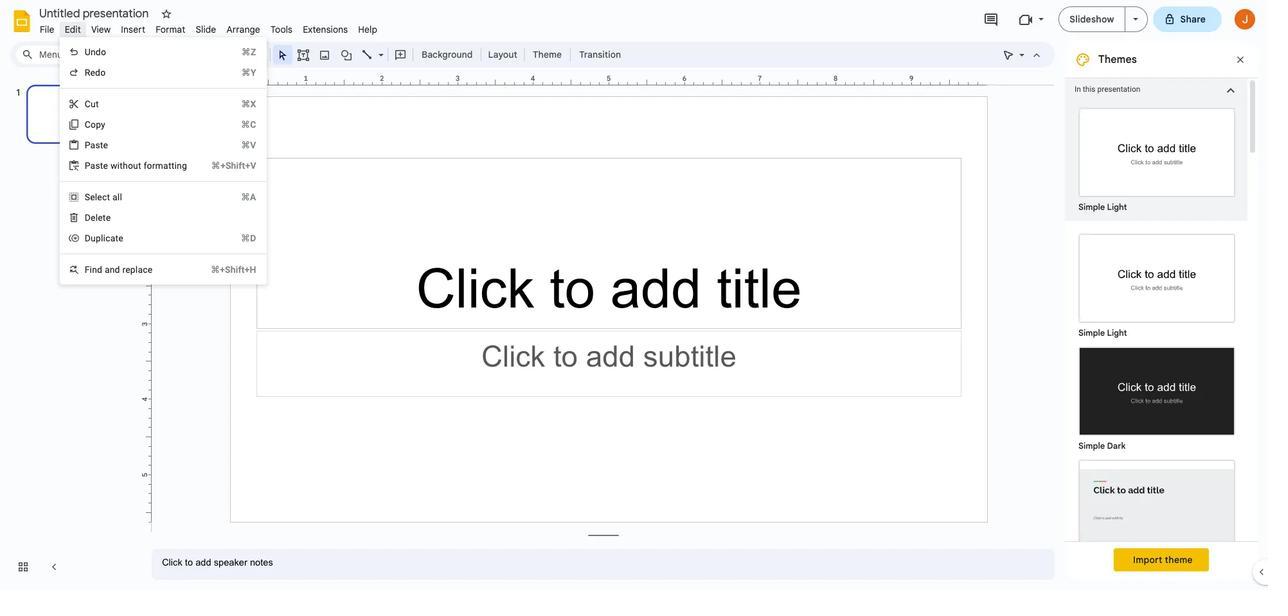 Task type: describe. For each thing, give the bounding box(es) containing it.
find and replace f element
[[85, 265, 156, 275]]

o
[[128, 161, 133, 171]]

⌘x
[[241, 99, 256, 109]]

this
[[1083, 85, 1096, 94]]

Star checkbox
[[157, 5, 175, 23]]

Streamline radio
[[1072, 454, 1242, 567]]

format menu item
[[151, 22, 191, 37]]

copy c element
[[85, 120, 109, 130]]

d e lete
[[85, 213, 111, 223]]

⌘d
[[241, 233, 256, 244]]

r edo
[[85, 67, 106, 78]]

help
[[358, 24, 377, 35]]

Simple Light radio
[[1072, 228, 1242, 591]]

uplicate
[[91, 233, 123, 244]]

edit menu item
[[60, 22, 86, 37]]

main toolbar
[[46, 0, 628, 568]]

⌘+shift+v element
[[196, 159, 256, 172]]

theme
[[533, 49, 562, 60]]

help menu item
[[353, 22, 383, 37]]

insert
[[121, 24, 145, 35]]

⌘v
[[241, 140, 256, 150]]

themes application
[[0, 0, 1268, 591]]

c opy
[[85, 120, 105, 130]]

d for uplicate
[[85, 233, 91, 244]]

Menus field
[[16, 46, 80, 64]]

⌘y
[[242, 67, 256, 78]]

mode and view toolbar
[[998, 42, 1047, 67]]

transition button
[[573, 45, 627, 64]]

light for simple light radio
[[1107, 202, 1127, 213]]

slide menu item
[[191, 22, 221, 37]]

file menu item
[[35, 22, 60, 37]]

select all a element
[[85, 192, 126, 202]]

select a ll
[[85, 192, 122, 202]]

a
[[112, 192, 117, 202]]

paste
[[85, 161, 108, 171]]

arrange
[[227, 24, 260, 35]]

edit
[[65, 24, 81, 35]]

ndo
[[91, 47, 106, 57]]

tools
[[271, 24, 293, 35]]

⌘a
[[241, 192, 256, 202]]

extensions
[[303, 24, 348, 35]]

menu bar inside menu bar banner
[[35, 17, 383, 38]]

cu t
[[85, 99, 99, 109]]

t
[[96, 99, 99, 109]]

themes section
[[1065, 42, 1258, 591]]

extensions menu item
[[298, 22, 353, 37]]

transition
[[579, 49, 621, 60]]

layout
[[488, 49, 517, 60]]

r
[[85, 67, 90, 78]]

themes
[[1099, 53, 1137, 66]]

layout button
[[484, 45, 521, 64]]

with
[[110, 161, 128, 171]]

background button
[[416, 45, 479, 64]]

simple light for simple light radio
[[1079, 202, 1127, 213]]

undo u element
[[85, 47, 110, 57]]

insert menu item
[[116, 22, 151, 37]]

format
[[156, 24, 185, 35]]

d for e
[[85, 213, 91, 223]]

edo
[[90, 67, 106, 78]]

theme
[[1165, 555, 1193, 566]]

presentation options image
[[1133, 18, 1138, 21]]

cu
[[85, 99, 96, 109]]

⌘x element
[[226, 98, 256, 111]]

⌘d element
[[226, 232, 256, 245]]

streamline image
[[1080, 462, 1234, 548]]

Rename text field
[[35, 5, 156, 21]]

slideshow button
[[1059, 6, 1125, 32]]

ind
[[90, 265, 102, 275]]



Task type: vqa. For each thing, say whether or not it's contained in the screenshot.
topmost the Simple
yes



Task type: locate. For each thing, give the bounding box(es) containing it.
slideshow
[[1070, 13, 1114, 25]]

ut
[[133, 161, 141, 171]]

share
[[1181, 13, 1206, 25]]

theme button
[[527, 45, 568, 64]]

light inside radio
[[1107, 202, 1127, 213]]

f ind and replace
[[85, 265, 153, 275]]

select line image
[[375, 46, 384, 51]]

navigation
[[0, 73, 141, 591]]

dark
[[1107, 441, 1126, 452]]

menu containing u
[[60, 37, 267, 285]]

in
[[1075, 85, 1081, 94]]

simple inside simple light radio
[[1079, 202, 1105, 213]]

d down e
[[85, 233, 91, 244]]

0 vertical spatial light
[[1107, 202, 1127, 213]]

⌘+shift+h
[[211, 265, 256, 275]]

⌘y element
[[226, 66, 256, 79]]

simple for simple light radio
[[1079, 202, 1105, 213]]

2 vertical spatial simple
[[1079, 441, 1105, 452]]

option group inside themes section
[[1065, 221, 1248, 591]]

opy
[[91, 120, 105, 130]]

simple inside simple dark radio
[[1079, 441, 1105, 452]]

menu bar
[[35, 17, 383, 38]]

in this presentation
[[1075, 85, 1141, 94]]

slide
[[196, 24, 216, 35]]

light
[[1107, 202, 1127, 213], [1107, 328, 1127, 339]]

share button
[[1153, 6, 1222, 32]]

c
[[85, 120, 91, 130]]

d uplicate
[[85, 233, 123, 244]]

view
[[91, 24, 111, 35]]

d
[[85, 213, 91, 223], [85, 233, 91, 244]]

u
[[85, 47, 91, 57]]

simple for simple dark radio
[[1079, 441, 1105, 452]]

simple
[[1079, 202, 1105, 213], [1079, 328, 1105, 339], [1079, 441, 1105, 452]]

simple light inside radio
[[1079, 202, 1127, 213]]

simple inside simple light option
[[1079, 328, 1105, 339]]

⌘+shift+h element
[[195, 264, 256, 276]]

1 vertical spatial d
[[85, 233, 91, 244]]

paste p element
[[85, 140, 112, 150]]

f
[[85, 265, 90, 275]]

delete e element
[[85, 213, 115, 223]]

2 simple light from the top
[[1079, 328, 1127, 339]]

⌘c
[[241, 120, 256, 130]]

menu bar banner
[[0, 0, 1268, 591]]

ll
[[117, 192, 122, 202]]

shape image
[[339, 46, 354, 64]]

1 light from the top
[[1107, 202, 1127, 213]]

redo r element
[[85, 67, 110, 78]]

background
[[422, 49, 473, 60]]

option group
[[1065, 221, 1248, 591]]

1 vertical spatial light
[[1107, 328, 1127, 339]]

simple for simple light option on the right of the page
[[1079, 328, 1105, 339]]

replace
[[122, 265, 153, 275]]

1 vertical spatial simple light
[[1079, 328, 1127, 339]]

⌘a element
[[226, 191, 256, 204]]

menu
[[60, 37, 267, 285]]

2 light from the top
[[1107, 328, 1127, 339]]

import theme button
[[1114, 549, 1209, 572]]

simple light for simple light option on the right of the page
[[1079, 328, 1127, 339]]

import
[[1133, 555, 1163, 566]]

Simple Dark radio
[[1072, 341, 1242, 454]]

paste with o ut formatting
[[85, 161, 187, 171]]

1 simple from the top
[[1079, 202, 1105, 213]]

1 simple light from the top
[[1079, 202, 1127, 213]]

0 vertical spatial simple light
[[1079, 202, 1127, 213]]

⌘z element
[[226, 46, 256, 58]]

d left lete
[[85, 213, 91, 223]]

menu bar containing file
[[35, 17, 383, 38]]

lete
[[96, 213, 111, 223]]

⌘+shift+v
[[211, 161, 256, 171]]

0 vertical spatial simple
[[1079, 202, 1105, 213]]

0 vertical spatial d
[[85, 213, 91, 223]]

and
[[105, 265, 120, 275]]

file
[[40, 24, 54, 35]]

insert image image
[[317, 46, 332, 64]]

aste
[[90, 140, 108, 150]]

⌘z
[[242, 47, 256, 57]]

p aste
[[85, 140, 108, 150]]

1 d from the top
[[85, 213, 91, 223]]

option group containing simple light
[[1065, 221, 1248, 591]]

3 simple from the top
[[1079, 441, 1105, 452]]

presentation
[[1098, 85, 1141, 94]]

select
[[85, 192, 110, 202]]

simple light inside option
[[1079, 328, 1127, 339]]

paste without formatting o element
[[85, 161, 191, 171]]

light inside option
[[1107, 328, 1127, 339]]

u ndo
[[85, 47, 106, 57]]

⌘c element
[[226, 118, 256, 131]]

simple dark
[[1079, 441, 1126, 452]]

Simple Light radio
[[1072, 102, 1242, 215]]

1 vertical spatial simple
[[1079, 328, 1105, 339]]

light for simple light option on the right of the page
[[1107, 328, 1127, 339]]

p
[[85, 140, 90, 150]]

navigation inside the themes application
[[0, 73, 141, 591]]

2 simple from the top
[[1079, 328, 1105, 339]]

arrange menu item
[[221, 22, 265, 37]]

in this presentation tab
[[1065, 78, 1248, 102]]

menu inside the themes application
[[60, 37, 267, 285]]

tools menu item
[[265, 22, 298, 37]]

import theme
[[1133, 555, 1193, 566]]

simple light
[[1079, 202, 1127, 213], [1079, 328, 1127, 339]]

formatting
[[144, 161, 187, 171]]

duplicate d element
[[85, 233, 127, 244]]

2 d from the top
[[85, 233, 91, 244]]

⌘v element
[[226, 139, 256, 152]]

cut t element
[[85, 99, 103, 109]]

e
[[91, 213, 96, 223]]

view menu item
[[86, 22, 116, 37]]



